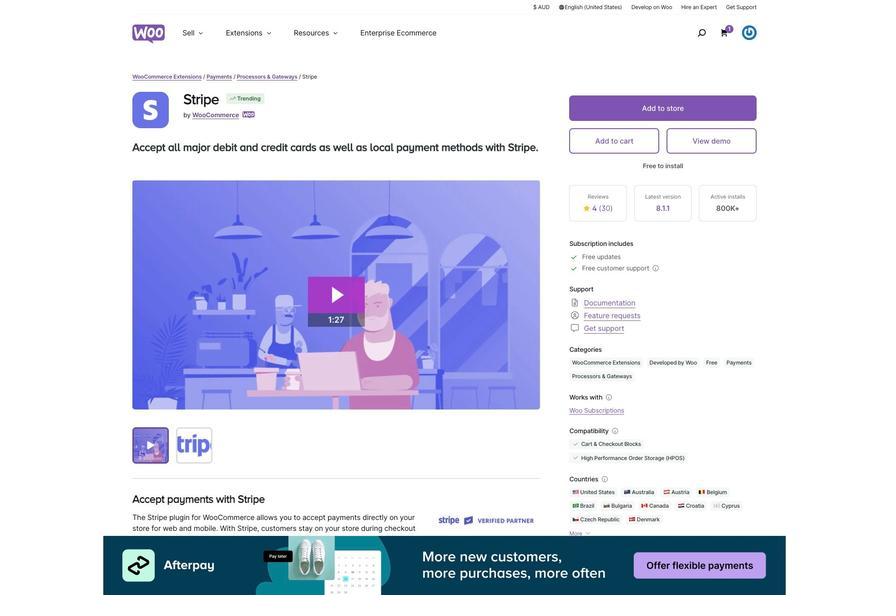 Task type: locate. For each thing, give the bounding box(es) containing it.
chevron down image
[[584, 531, 592, 538]]

1 vertical spatial check image
[[572, 455, 580, 462]]

2 check image from the top
[[572, 455, 580, 462]]

0 vertical spatial circle info image
[[611, 427, 620, 436]]

developed by woocommerce image
[[243, 112, 255, 119]]

circle info image
[[605, 393, 614, 402]]

message image
[[570, 323, 581, 334]]

1 horizontal spatial circle info image
[[611, 427, 620, 436]]

circle user image
[[570, 310, 581, 321]]

0 horizontal spatial circle info image
[[600, 475, 610, 484]]

product video thumbnail image
[[147, 442, 154, 451]]

check image
[[572, 441, 580, 448], [572, 455, 580, 462]]

search image
[[695, 25, 709, 40]]

service navigation menu element
[[678, 18, 757, 48]]

product icon image
[[132, 92, 169, 128]]

arrow trend up image
[[229, 95, 236, 102]]

circle info image
[[611, 427, 620, 436], [600, 475, 610, 484]]

file lines image
[[570, 297, 581, 308]]

0 vertical spatial check image
[[572, 441, 580, 448]]

1 vertical spatial circle info image
[[600, 475, 610, 484]]

1 check image from the top
[[572, 441, 580, 448]]



Task type: vqa. For each thing, say whether or not it's contained in the screenshot.
Close Selector icon
no



Task type: describe. For each thing, give the bounding box(es) containing it.
gallery image thumbanail 2 of 2 image
[[176, 428, 213, 464]]

extra information image
[[651, 264, 660, 273]]

breadcrumb element
[[132, 73, 757, 81]]

open account menu image
[[742, 25, 757, 40]]



